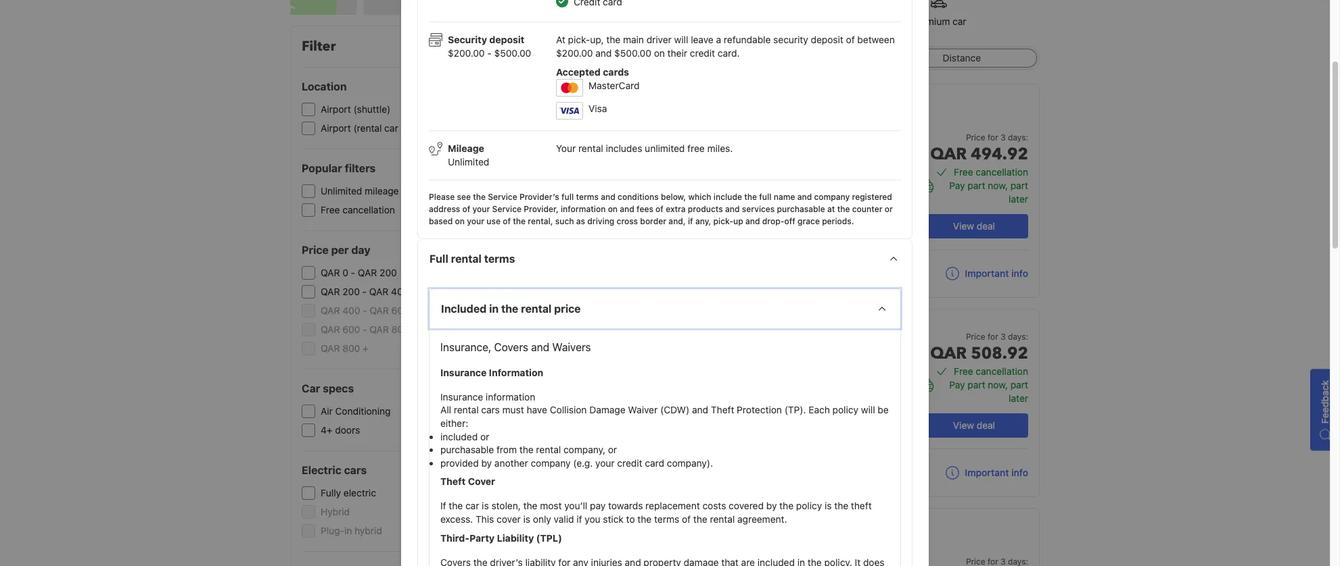 Task type: vqa. For each thing, say whether or not it's contained in the screenshot.


Task type: describe. For each thing, give the bounding box(es) containing it.
13
[[508, 267, 518, 279]]

car for medium car
[[647, 16, 661, 27]]

2 important info from the top
[[965, 467, 1028, 479]]

clear
[[455, 39, 478, 51]]

another
[[494, 458, 528, 469]]

1 vertical spatial qar 800
[[321, 343, 360, 354]]

theft
[[851, 501, 872, 512]]

3 for qar 508.92
[[1001, 332, 1006, 342]]

premium
[[911, 16, 950, 27]]

third-
[[440, 533, 469, 544]]

included in the rental price
[[441, 303, 581, 315]]

2 vertical spatial for
[[700, 522, 711, 532]]

+
[[363, 343, 369, 354]]

- for qar 800
[[363, 324, 367, 336]]

deal for qar 508.92
[[977, 420, 995, 432]]

price for qar 494.92
[[966, 133, 985, 143]]

include
[[714, 192, 742, 202]]

rental inside full rental terms dropdown button
[[451, 253, 482, 265]]

at
[[556, 34, 565, 45]]

rental left company,
[[536, 445, 561, 456]]

the right to
[[637, 514, 652, 526]]

3 for qar 494.92
[[1001, 133, 1006, 143]]

y. for norman y. mineta san jose international airport
[[714, 412, 722, 423]]

fully electric
[[321, 488, 376, 499]]

2 27 from the top
[[507, 204, 518, 216]]

feedback
[[1319, 380, 1331, 424]]

- inside 'security deposit $200.00 - $500.00'
[[487, 47, 492, 59]]

accepted
[[556, 66, 601, 78]]

electric
[[344, 488, 376, 499]]

waiver
[[628, 405, 658, 416]]

card inside at pick-up, the main driver will leave a refundable security deposit of between $200.00 and $500.00 on their credit card .
[[718, 47, 737, 59]]

later for qar 494.92
[[1009, 193, 1028, 205]]

0 vertical spatial your
[[473, 204, 490, 214]]

must
[[502, 405, 524, 416]]

qar 0
[[321, 267, 348, 279]]

0 horizontal spatial unlimited mileage
[[321, 185, 399, 197]]

fully
[[321, 488, 341, 499]]

0 vertical spatial qar 200
[[358, 267, 397, 279]]

free cancellation for 27
[[321, 204, 395, 216]]

if inside if the car is stolen, the most you'll pay towards replacement costs covered by the policy is the theft excess. this cover is only valid if you stick to the terms of the rental agreement.
[[577, 514, 582, 526]]

pay for qar 508.92
[[949, 379, 965, 391]]

small car
[[756, 16, 796, 27]]

0 vertical spatial by
[[567, 52, 578, 64]]

by inside "insurance information all rental cars must have collision damage waiver (cdw) and theft protection (tp). each policy will be either: included or purchasable from the rental company, or provided by another company (e.g. your credit card company)."
[[481, 458, 492, 469]]

registered
[[852, 192, 892, 202]]

airport (shuttle)
[[321, 103, 390, 115]]

1 vertical spatial service
[[492, 204, 522, 214]]

leave
[[691, 34, 714, 45]]

insurance for insurance information
[[440, 367, 487, 379]]

1 vertical spatial on
[[608, 204, 618, 214]]

norman y. mineta san jose international airport shuttle bus
[[676, 212, 891, 237]]

ideal
[[679, 522, 698, 532]]

2 important from the top
[[965, 467, 1009, 479]]

below,
[[661, 192, 686, 202]]

(e.g.
[[573, 458, 593, 469]]

be
[[878, 405, 889, 416]]

popular
[[302, 162, 342, 175]]

seats
[[701, 152, 724, 163]]

visa
[[589, 103, 607, 114]]

any,
[[695, 216, 711, 226]]

4 0 from the top
[[512, 507, 518, 518]]

2 vertical spatial on
[[455, 216, 465, 226]]

popular filters
[[302, 162, 376, 175]]

now, for qar 494.92
[[988, 180, 1008, 191]]

car for large car
[[715, 16, 729, 27]]

small inside product card group
[[817, 170, 841, 182]]

theft inside "insurance information all rental cars must have collision damage waiver (cdw) and theft protection (tp). each policy will be either: included or purchasable from the rental company, or provided by another company (e.g. your credit card company)."
[[711, 405, 734, 416]]

2 horizontal spatial is
[[825, 501, 832, 512]]

small inside button
[[756, 16, 780, 27]]

and down services at the top right of the page
[[745, 216, 760, 226]]

mastercard
[[589, 80, 640, 91]]

hyundai
[[739, 325, 771, 335]]

the down costs
[[693, 514, 707, 526]]

conditioning
[[335, 406, 391, 417]]

view deal for qar 508.92
[[953, 420, 995, 432]]

qar 494.92
[[930, 143, 1028, 166]]

jose for norman y. mineta san jose international airport shuttle bus
[[777, 212, 798, 224]]

center)
[[401, 122, 432, 134]]

which
[[688, 192, 711, 202]]

the left 'theft' on the bottom right of page
[[834, 501, 848, 512]]

of inside at pick-up, the main driver will leave a refundable security deposit of between $200.00 and $500.00 on their credit card .
[[846, 34, 855, 45]]

deposit inside at pick-up, the main driver will leave a refundable security deposit of between $200.00 and $500.00 on their credit card .
[[811, 34, 843, 45]]

economy hyundai accent or similar
[[676, 321, 837, 339]]

purchasable inside please see the service provider's full terms and conditions below, which include the full name and company registered address of your service provider, information on and fees of extra products and services purchasable at the counter or based on your use of the rental, such as driving cross border and, if any, pick-up and drop-off grace periods.
[[777, 204, 825, 214]]

extra
[[666, 204, 686, 214]]

and right name on the top of page
[[797, 192, 812, 202]]

economy chevrolet spark or similar
[[676, 121, 838, 139]]

sort
[[545, 52, 564, 64]]

feedback button
[[1310, 369, 1340, 451]]

0 vertical spatial qar 800
[[370, 324, 409, 336]]

green tick image
[[556, 0, 568, 8]]

similar for economy hyundai accent or similar
[[812, 325, 837, 335]]

at pick-up, the main driver will leave a refundable security deposit of between $200.00 and $500.00 on their credit card .
[[556, 34, 895, 59]]

pay part now, part later for qar 508.92
[[949, 379, 1028, 405]]

terms inside please see the service provider's full terms and conditions below, which include the full name and company registered address of your service provider, information on and fees of extra products and services purchasable at the counter or based on your use of the rental, such as driving cross border and, if any, pick-up and drop-off grace periods.
[[576, 192, 599, 202]]

information inside "insurance information all rental cars must have collision damage waiver (cdw) and theft protection (tp). each policy will be either: included or purchasable from the rental company, or provided by another company (e.g. your credit card company)."
[[486, 392, 535, 403]]

cancellation for qar 508.92
[[976, 366, 1028, 377]]

free
[[687, 143, 705, 154]]

full rental terms
[[430, 253, 515, 265]]

bag for 1 large bag
[[726, 170, 743, 182]]

- for qar 400
[[362, 286, 367, 298]]

car right (rental
[[384, 122, 398, 134]]

provided
[[440, 458, 479, 469]]

of up border
[[656, 204, 664, 214]]

party
[[469, 533, 495, 544]]

later for qar 508.92
[[1009, 393, 1028, 405]]

and up cross
[[620, 204, 634, 214]]

1 horizontal spatial is
[[523, 514, 530, 526]]

the inside at pick-up, the main driver will leave a refundable security deposit of between $200.00 and $500.00 on their credit card .
[[606, 34, 620, 45]]

days: for qar 494.92
[[1008, 133, 1028, 143]]

the up the only
[[523, 501, 537, 512]]

0 vertical spatial service
[[488, 192, 517, 202]]

large inside button
[[688, 16, 713, 27]]

mileage unlimited
[[448, 143, 489, 168]]

free cancellation for qar 494.92
[[954, 166, 1028, 178]]

refundable
[[724, 34, 771, 45]]

in for included
[[489, 303, 499, 315]]

1 horizontal spatial qar 600
[[370, 305, 409, 317]]

have
[[527, 405, 547, 416]]

either:
[[440, 418, 468, 430]]

unlimited
[[645, 143, 685, 154]]

1 vertical spatial your
[[467, 216, 484, 226]]

included in the rental price region
[[418, 0, 912, 239]]

- for qar 200
[[351, 267, 355, 279]]

1 vertical spatial cars
[[344, 465, 367, 477]]

economy for economy hyundai accent or similar
[[676, 321, 737, 339]]

fees
[[637, 204, 653, 214]]

pick- inside please see the service provider's full terms and conditions below, which include the full name and company registered address of your service provider, information on and fees of extra products and services purchasable at the counter or based on your use of the rental, such as driving cross border and, if any, pick-up and drop-off grace periods.
[[713, 216, 733, 226]]

of right use
[[503, 216, 511, 226]]

4+
[[321, 425, 332, 436]]

a
[[716, 34, 721, 45]]

1 vertical spatial large
[[699, 170, 724, 182]]

if the car is stolen, the most you'll pay towards replacement costs covered by the policy is the theft excess. this cover is only valid if you stick to the terms of the rental agreement.
[[440, 501, 872, 526]]

product card group containing qar 508.92
[[545, 309, 1044, 498]]

per
[[331, 244, 349, 256]]

please
[[429, 192, 455, 202]]

2 important info button from the top
[[946, 467, 1028, 480]]

the right at
[[837, 204, 850, 214]]

1 vertical spatial qar 400
[[321, 305, 360, 317]]

location
[[302, 80, 347, 93]]

costs
[[703, 501, 726, 512]]

information
[[489, 367, 543, 379]]

clear all filters button
[[455, 39, 518, 51]]

spark
[[779, 125, 801, 135]]

hybrid
[[321, 507, 350, 518]]

from
[[496, 445, 517, 456]]

bus
[[706, 227, 720, 237]]

of down see
[[462, 204, 470, 214]]

product card group containing intermediate
[[545, 509, 1040, 567]]

airport inside norman y. mineta san jose international airport shuttle bus
[[859, 212, 891, 224]]

free cancellation for qar 508.92
[[954, 366, 1028, 377]]

mileage inside product card group
[[736, 189, 770, 201]]

and right 'covers'
[[531, 341, 549, 354]]

insurance for insurance information all rental cars must have collision damage waiver (cdw) and theft protection (tp). each policy will be either: included or purchasable from the rental company, or provided by another company (e.g. your credit card company).
[[440, 392, 483, 403]]

price
[[554, 303, 581, 315]]

deposit inside 'security deposit $200.00 - $500.00'
[[489, 34, 524, 45]]

for for qar 494.92
[[988, 133, 998, 143]]

norman for norman y. mineta san jose international airport
[[676, 412, 712, 423]]

0 horizontal spatial theft
[[440, 476, 466, 488]]

1 vertical spatial filters
[[345, 162, 376, 175]]

credit inside "insurance information all rental cars must have collision damage waiver (cdw) and theft protection (tp). each policy will be either: included or purchasable from the rental company, or provided by another company (e.g. your credit card company)."
[[617, 458, 642, 469]]

you
[[585, 514, 600, 526]]

and inside "insurance information all rental cars must have collision damage waiver (cdw) and theft protection (tp). each policy will be either: included or purchasable from the rental company, or provided by another company (e.g. your credit card company)."
[[692, 405, 708, 416]]

grace
[[798, 216, 820, 226]]

economy for economy chevrolet spark or similar
[[676, 121, 737, 139]]

airport down airport (shuttle)
[[321, 122, 351, 134]]

cross
[[617, 216, 638, 226]]

the up agreement.
[[779, 501, 794, 512]]

view deal for qar 494.92
[[953, 221, 995, 232]]

company inside "insurance information all rental cars must have collision damage waiver (cdw) and theft protection (tp). each policy will be either: included or purchasable from the rental company, or provided by another company (e.g. your credit card company)."
[[531, 458, 571, 469]]

view for qar 494.92
[[953, 221, 974, 232]]

by inside if the car is stolen, the most you'll pay towards replacement costs covered by the policy is the theft excess. this cover is only valid if you stick to the terms of the rental agreement.
[[766, 501, 777, 512]]

0 horizontal spatial mileage
[[365, 185, 399, 197]]

price for qar 508.92
[[966, 332, 985, 342]]

insurance,
[[440, 341, 491, 354]]

qar 400 - qar 600
[[321, 305, 409, 317]]

2
[[512, 122, 518, 134]]

1 vertical spatial qar 200
[[321, 286, 360, 298]]

the right see
[[473, 192, 486, 202]]

14
[[507, 286, 518, 298]]

1 important info from the top
[[965, 268, 1028, 279]]

international for norman y. mineta san jose international airport
[[801, 412, 857, 423]]

between
[[857, 34, 895, 45]]

the right if
[[449, 501, 463, 512]]

if inside please see the service provider's full terms and conditions below, which include the full name and company registered address of your service provider, information on and fees of extra products and services purchasable at the counter or based on your use of the rental, such as driving cross border and, if any, pick-up and drop-off grace periods.
[[688, 216, 693, 226]]

or right included
[[480, 431, 489, 443]]

27 for popular filters
[[507, 185, 518, 197]]

third-party liability (tpl)
[[440, 533, 562, 544]]

on inside at pick-up, the main driver will leave a refundable security deposit of between $200.00 and $500.00 on their credit card .
[[654, 47, 665, 59]]

1 vertical spatial price
[[302, 244, 329, 256]]

rental inside included in the rental price dropdown button
[[521, 303, 552, 315]]

company inside please see the service provider's full terms and conditions below, which include the full name and company registered address of your service provider, information on and fees of extra products and services purchasable at the counter or based on your use of the rental, such as driving cross border and, if any, pick-up and drop-off grace periods.
[[814, 192, 850, 202]]

0 horizontal spatial unlimited
[[321, 185, 362, 197]]

credit inside at pick-up, the main driver will leave a refundable security deposit of between $200.00 and $500.00 on their credit card .
[[690, 47, 715, 59]]

san for norman y. mineta san jose international airport
[[758, 412, 774, 423]]

name
[[774, 192, 795, 202]]

san for norman y. mineta san jose international airport shuttle bus
[[758, 212, 774, 224]]

1 important info button from the top
[[946, 267, 1028, 281]]

cancellation for 27
[[342, 204, 395, 216]]

border
[[640, 216, 666, 226]]

security deposit $200.00 - $500.00
[[448, 34, 531, 59]]



Task type: locate. For each thing, give the bounding box(es) containing it.
0 vertical spatial norman
[[676, 212, 712, 224]]

$500.00 down main
[[614, 47, 651, 59]]

replacement
[[645, 501, 700, 512]]

1 vertical spatial theft
[[440, 476, 466, 488]]

mineta for norman y. mineta san jose international airport
[[725, 412, 755, 423]]

0 vertical spatial similar
[[813, 125, 838, 135]]

2 $200.00 from the left
[[556, 47, 593, 59]]

1 $200.00 from the left
[[448, 47, 485, 59]]

conditions
[[618, 192, 659, 202]]

rental inside if the car is stolen, the most you'll pay towards replacement costs covered by the policy is the theft excess. this cover is only valid if you stick to the terms of the rental agreement.
[[710, 514, 735, 526]]

1
[[692, 170, 697, 182], [811, 170, 815, 182]]

now, for qar 508.92
[[988, 379, 1008, 391]]

y. left protection at the bottom right of the page
[[714, 412, 722, 423]]

2 view deal button from the top
[[920, 414, 1028, 438]]

car right premium
[[952, 16, 966, 27]]

services
[[742, 204, 775, 214]]

and inside at pick-up, the main driver will leave a refundable security deposit of between $200.00 and $500.00 on their credit card .
[[596, 47, 612, 59]]

part
[[968, 180, 985, 191], [1010, 180, 1028, 191], [968, 379, 985, 391], [1010, 379, 1028, 391]]

large car button
[[674, 0, 743, 37]]

0 down cover
[[512, 526, 518, 537]]

2 mineta from the top
[[725, 412, 755, 423]]

ideal for families
[[679, 522, 744, 532]]

now, down 'qar 508.92'
[[988, 379, 1008, 391]]

company left (e.g.
[[531, 458, 571, 469]]

1 product card group from the top
[[545, 84, 1044, 298]]

product card group containing qar 494.92
[[545, 84, 1044, 298]]

1 vertical spatial mineta
[[725, 412, 755, 423]]

0 vertical spatial if
[[688, 216, 693, 226]]

0 vertical spatial qar 400
[[369, 286, 409, 298]]

2 info from the top
[[1011, 467, 1028, 479]]

insurance information all rental cars must have collision damage waiver (cdw) and theft protection (tp). each policy will be either: included or purchasable from the rental company, or provided by another company (e.g. your credit card company).
[[440, 392, 889, 469]]

3 product card group from the top
[[545, 509, 1040, 567]]

will inside at pick-up, the main driver will leave a refundable security deposit of between $200.00 and $500.00 on their credit card .
[[674, 34, 688, 45]]

terms down replacement
[[654, 514, 679, 526]]

1 days: from the top
[[1008, 133, 1028, 143]]

3 inside the "price for 3 days: qar 508.92"
[[1001, 332, 1006, 342]]

0 up liability
[[512, 507, 518, 518]]

1 3 from the top
[[1001, 133, 1006, 143]]

pay part now, part later for qar 494.92
[[949, 180, 1028, 205]]

or right accent
[[802, 325, 810, 335]]

0 vertical spatial days:
[[1008, 133, 1028, 143]]

security
[[448, 34, 487, 45]]

2 vertical spatial terms
[[654, 514, 679, 526]]

deal for qar 494.92
[[977, 221, 995, 232]]

1 vertical spatial important info button
[[946, 467, 1028, 480]]

2 days: from the top
[[1008, 332, 1028, 342]]

car inside if the car is stolen, the most you'll pay towards replacement costs covered by the policy is the theft excess. this cover is only valid if you stick to the terms of the rental agreement.
[[465, 501, 479, 512]]

days: up 'qar 508.92'
[[1008, 332, 1028, 342]]

filter
[[302, 37, 336, 55]]

0 vertical spatial information
[[561, 204, 606, 214]]

the inside "insurance information all rental cars must have collision damage waiver (cdw) and theft protection (tp). each policy will be either: included or purchasable from the rental company, or provided by another company (e.g. your credit card company)."
[[519, 445, 534, 456]]

and down include
[[725, 204, 740, 214]]

1 economy from the top
[[676, 121, 737, 139]]

1 vertical spatial qar 600
[[321, 324, 360, 336]]

0 vertical spatial 3
[[1001, 133, 1006, 143]]

0 horizontal spatial policy
[[796, 501, 822, 512]]

terms up 13
[[484, 253, 515, 265]]

cards
[[603, 66, 629, 78]]

international for norman y. mineta san jose international airport shuttle bus
[[801, 212, 857, 224]]

2 $500.00 from the left
[[614, 47, 651, 59]]

1 for 1 small bag
[[811, 170, 815, 182]]

drop-
[[762, 216, 784, 226]]

unlimited down popular filters
[[321, 185, 362, 197]]

0 vertical spatial small
[[756, 16, 780, 27]]

or inside economy hyundai accent or similar
[[802, 325, 810, 335]]

1 bag from the left
[[726, 170, 743, 182]]

later
[[1009, 193, 1028, 205], [1009, 393, 1028, 405]]

unlimited mileage down popular filters
[[321, 185, 399, 197]]

norman for norman y. mineta san jose international airport shuttle bus
[[676, 212, 712, 224]]

1 info from the top
[[1011, 268, 1028, 279]]

0 vertical spatial important
[[965, 268, 1009, 279]]

0 horizontal spatial if
[[577, 514, 582, 526]]

$500.00 right all
[[494, 47, 531, 59]]

bag up include
[[726, 170, 743, 182]]

free for qar 494.92
[[954, 166, 973, 178]]

most
[[540, 501, 562, 512]]

intermediate
[[676, 546, 761, 564]]

insurance
[[440, 367, 487, 379], [440, 392, 483, 403]]

free cancellation up day
[[321, 204, 395, 216]]

1 view deal from the top
[[953, 221, 995, 232]]

0 horizontal spatial small
[[756, 16, 780, 27]]

mileage up services at the top right of the page
[[736, 189, 770, 201]]

0 vertical spatial now,
[[988, 180, 1008, 191]]

view deal
[[953, 221, 995, 232], [953, 420, 995, 432]]

or
[[803, 125, 811, 135], [885, 204, 893, 214], [802, 325, 810, 335], [480, 431, 489, 443], [608, 445, 617, 456], [819, 550, 827, 560]]

provider,
[[524, 204, 559, 214]]

the left rental, on the left of page
[[513, 216, 526, 226]]

and right the '(cdw)'
[[692, 405, 708, 416]]

similar inside economy chevrolet spark or similar
[[813, 125, 838, 135]]

jose for norman y. mineta san jose international airport
[[777, 412, 798, 423]]

days: inside the "price for 3 days: qar 508.92"
[[1008, 332, 1028, 342]]

pay part now, part later down qar 494.92
[[949, 180, 1028, 205]]

$500.00 inside at pick-up, the main driver will leave a refundable security deposit of between $200.00 and $500.00 on their credit card .
[[614, 47, 651, 59]]

similar inside 'intermediate nissan sentra or similar'
[[829, 550, 854, 560]]

0 horizontal spatial in
[[344, 526, 352, 537]]

1 horizontal spatial policy
[[832, 405, 858, 416]]

pay for qar 494.92
[[949, 180, 965, 191]]

0 horizontal spatial qar 800
[[321, 343, 360, 354]]

1 now, from the top
[[988, 180, 1008, 191]]

2 norman y. mineta san jose international airport button from the top
[[676, 412, 891, 424]]

0 vertical spatial card
[[718, 47, 737, 59]]

sort by element
[[583, 46, 1040, 70]]

price inside price for 3 days: qar 494.92
[[966, 133, 985, 143]]

1 vertical spatial small
[[817, 170, 841, 182]]

plug-in hybrid
[[321, 526, 382, 537]]

similar for economy chevrolet spark or similar
[[813, 125, 838, 135]]

periods.
[[822, 216, 854, 226]]

0 horizontal spatial information
[[486, 392, 535, 403]]

the inside dropdown button
[[501, 303, 518, 315]]

2 vertical spatial by
[[766, 501, 777, 512]]

3 up qar 494.92
[[1001, 133, 1006, 143]]

later down qar 494.92
[[1009, 193, 1028, 205]]

0 vertical spatial later
[[1009, 193, 1028, 205]]

0 vertical spatial info
[[1011, 268, 1028, 279]]

4 seats
[[692, 152, 724, 163]]

3 27 from the top
[[507, 406, 518, 417]]

unlimited mileage inside product card group
[[692, 189, 770, 201]]

your up use
[[473, 204, 490, 214]]

2 later from the top
[[1009, 393, 1028, 405]]

day
[[351, 244, 370, 256]]

free down qar 494.92
[[954, 166, 973, 178]]

for inside price for 3 days: qar 494.92
[[988, 133, 998, 143]]

large up leave
[[688, 16, 713, 27]]

pay part now, part later
[[949, 180, 1028, 205], [949, 379, 1028, 405]]

1 horizontal spatial qar 400
[[369, 286, 409, 298]]

cancellation down 'qar 508.92'
[[976, 366, 1028, 377]]

information inside please see the service provider's full terms and conditions below, which include the full name and company registered address of your service provider, information on and fees of extra products and services purchasable at the counter or based on your use of the rental, such as driving cross border and, if any, pick-up and drop-off grace periods.
[[561, 204, 606, 214]]

1 norman y. mineta san jose international airport button from the top
[[676, 212, 891, 224]]

product card group
[[545, 84, 1044, 298], [545, 309, 1044, 498], [545, 509, 1040, 567]]

3 up 'qar 508.92'
[[1001, 332, 1006, 342]]

policy right each
[[832, 405, 858, 416]]

1 vertical spatial info
[[1011, 467, 1028, 479]]

1 horizontal spatial by
[[567, 52, 578, 64]]

free up price per day
[[321, 204, 340, 216]]

insurance, covers and waivers
[[440, 341, 591, 354]]

doors
[[335, 425, 360, 436]]

1 vertical spatial deal
[[977, 420, 995, 432]]

terms inside if the car is stolen, the most you'll pay towards replacement costs covered by the policy is the theft excess. this cover is only valid if you stick to the terms of the rental agreement.
[[654, 514, 679, 526]]

mileage
[[365, 185, 399, 197], [736, 189, 770, 201]]

sentra
[[792, 550, 817, 560]]

qar 800
[[370, 324, 409, 336], [321, 343, 360, 354]]

y. for norman y. mineta san jose international airport shuttle bus
[[714, 212, 722, 224]]

cars left must
[[481, 405, 500, 416]]

0 horizontal spatial $200.00
[[448, 47, 485, 59]]

free for 27
[[321, 204, 340, 216]]

1 vertical spatial if
[[577, 514, 582, 526]]

jose inside norman y. mineta san jose international airport shuttle bus
[[777, 212, 798, 224]]

1 vertical spatial credit
[[617, 458, 642, 469]]

premium car
[[911, 16, 966, 27]]

2 insurance from the top
[[440, 392, 483, 403]]

1 horizontal spatial theft
[[711, 405, 734, 416]]

will left be at the bottom right of page
[[861, 405, 875, 416]]

cars inside "insurance information all rental cars must have collision damage waiver (cdw) and theft protection (tp). each policy will be either: included or purchasable from the rental company, or provided by another company (e.g. your credit card company)."
[[481, 405, 500, 416]]

unlimited inside included in the rental price region
[[448, 156, 489, 168]]

2 san from the top
[[758, 412, 774, 423]]

pick- right 'at'
[[568, 34, 590, 45]]

0 vertical spatial pick-
[[568, 34, 590, 45]]

theft cover
[[440, 476, 495, 488]]

bag up registered
[[844, 170, 860, 182]]

is left 'theft' on the bottom right of page
[[825, 501, 832, 512]]

1 san from the top
[[758, 212, 774, 224]]

chevrolet
[[739, 125, 776, 135]]

will up their at the top of the page
[[674, 34, 688, 45]]

2 vertical spatial 27
[[507, 406, 518, 417]]

the up services at the top right of the page
[[744, 192, 757, 202]]

0 horizontal spatial is
[[482, 501, 489, 512]]

of down replacement
[[682, 514, 691, 526]]

1 27 from the top
[[507, 185, 518, 197]]

qar 600
[[370, 305, 409, 317], [321, 324, 360, 336]]

unlimited up products
[[692, 189, 734, 201]]

0 vertical spatial theft
[[711, 405, 734, 416]]

price for 3 days: qar 508.92
[[930, 332, 1028, 365]]

1 view deal button from the top
[[920, 214, 1028, 239]]

rental up the either:
[[454, 405, 479, 416]]

policy inside if the car is stolen, the most you'll pay towards replacement costs covered by the policy is the theft excess. this cover is only valid if you stick to the terms of the rental agreement.
[[796, 501, 822, 512]]

2 horizontal spatial unlimited
[[692, 189, 734, 201]]

card inside "insurance information all rental cars must have collision damage waiver (cdw) and theft protection (tp). each policy will be either: included or purchasable from the rental company, or provided by another company (e.g. your credit card company)."
[[645, 458, 664, 469]]

airport inside button
[[859, 412, 891, 423]]

1 vertical spatial jose
[[777, 412, 798, 423]]

1 y. from the top
[[714, 212, 722, 224]]

or inside 'intermediate nissan sentra or similar'
[[819, 550, 827, 560]]

y. inside button
[[714, 412, 722, 423]]

1 horizontal spatial company
[[814, 192, 850, 202]]

1 pay part now, part later from the top
[[949, 180, 1028, 205]]

specs
[[323, 383, 354, 395]]

san inside norman y. mineta san jose international airport shuttle bus
[[758, 212, 774, 224]]

0 horizontal spatial by
[[481, 458, 492, 469]]

later down 'qar 508.92'
[[1009, 393, 1028, 405]]

0 horizontal spatial full
[[561, 192, 574, 202]]

rental right full
[[451, 253, 482, 265]]

0 horizontal spatial will
[[674, 34, 688, 45]]

view for qar 508.92
[[953, 420, 974, 432]]

or inside please see the service provider's full terms and conditions below, which include the full name and company registered address of your service provider, information on and fees of extra products and services purchasable at the counter or based on your use of the rental, such as driving cross border and, if any, pick-up and drop-off grace periods.
[[885, 204, 893, 214]]

0 horizontal spatial deposit
[[489, 34, 524, 45]]

1 jose from the top
[[777, 212, 798, 224]]

1 vertical spatial information
[[486, 392, 535, 403]]

0 down "14"
[[512, 305, 518, 317]]

3 inside price for 3 days: qar 494.92
[[1001, 133, 1006, 143]]

qar 600 - qar 800
[[321, 324, 409, 336]]

jose left each
[[777, 412, 798, 423]]

pick- up bus
[[713, 216, 733, 226]]

- down qar 400 - qar 600
[[363, 324, 367, 336]]

4+ doors
[[321, 425, 360, 436]]

2 vertical spatial similar
[[829, 550, 854, 560]]

0 for qar 800
[[512, 324, 518, 336]]

0 vertical spatial qar 600
[[370, 305, 409, 317]]

2 full from the left
[[759, 192, 771, 202]]

will
[[674, 34, 688, 45], [861, 405, 875, 416]]

0 horizontal spatial company
[[531, 458, 571, 469]]

1 insurance from the top
[[440, 367, 487, 379]]

is left the only
[[523, 514, 530, 526]]

san inside button
[[758, 412, 774, 423]]

2 bag from the left
[[844, 170, 860, 182]]

mineta for norman y. mineta san jose international airport shuttle bus
[[725, 212, 755, 224]]

purchasable up provided
[[440, 445, 494, 456]]

full rental terms button
[[418, 239, 912, 279]]

2 product card group from the top
[[545, 309, 1044, 498]]

now,
[[988, 180, 1008, 191], [988, 379, 1008, 391]]

medium
[[610, 16, 645, 27]]

0 horizontal spatial $500.00
[[494, 47, 531, 59]]

international inside norman y. mineta san jose international airport button
[[801, 412, 857, 423]]

2 y. from the top
[[714, 412, 722, 423]]

mineta inside norman y. mineta san jose international airport shuttle bus
[[725, 212, 755, 224]]

collision
[[550, 405, 587, 416]]

27 for car specs
[[507, 406, 518, 417]]

free for qar 508.92
[[954, 366, 973, 377]]

1 horizontal spatial bag
[[844, 170, 860, 182]]

2 deposit from the left
[[811, 34, 843, 45]]

1 horizontal spatial in
[[489, 303, 499, 315]]

1 vertical spatial in
[[344, 526, 352, 537]]

in inside dropdown button
[[489, 303, 499, 315]]

$200.00 down 'at'
[[556, 47, 593, 59]]

small up refundable
[[756, 16, 780, 27]]

unlimited mileage down 1 large bag on the right
[[692, 189, 770, 201]]

y. inside norman y. mineta san jose international airport shuttle bus
[[714, 212, 722, 224]]

- right clear
[[487, 47, 492, 59]]

view deal button for qar 494.92
[[920, 214, 1028, 239]]

1 horizontal spatial 1
[[811, 170, 815, 182]]

air
[[321, 406, 333, 417]]

included
[[440, 431, 478, 443]]

accepted cards
[[556, 66, 629, 78]]

qar 200 down qar 0
[[321, 286, 360, 298]]

will inside "insurance information all rental cars must have collision damage waiver (cdw) and theft protection (tp). each policy will be either: included or purchasable from the rental company, or provided by another company (e.g. your credit card company)."
[[861, 405, 875, 416]]

0 vertical spatial cancellation
[[976, 166, 1028, 178]]

large car
[[688, 16, 729, 27]]

on down the driver
[[654, 47, 665, 59]]

cancellation
[[976, 166, 1028, 178], [342, 204, 395, 216], [976, 366, 1028, 377]]

if up shuttle
[[688, 216, 693, 226]]

theft left protection at the bottom right of the page
[[711, 405, 734, 416]]

2 economy from the top
[[676, 321, 737, 339]]

1 horizontal spatial card
[[718, 47, 737, 59]]

2 0 from the top
[[512, 324, 518, 336]]

0 vertical spatial view deal button
[[920, 214, 1028, 239]]

2 vertical spatial price
[[966, 332, 985, 342]]

norman inside norman y. mineta san jose international airport shuttle bus
[[676, 212, 712, 224]]

2 international from the top
[[801, 412, 857, 423]]

similar for intermediate nissan sentra or similar
[[829, 550, 854, 560]]

0 vertical spatial 27
[[507, 185, 518, 197]]

0 vertical spatial pay
[[949, 180, 965, 191]]

0 vertical spatial on
[[654, 47, 665, 59]]

san left (tp).
[[758, 412, 774, 423]]

shuttle
[[676, 227, 703, 237]]

1 horizontal spatial on
[[608, 204, 618, 214]]

2 view deal from the top
[[953, 420, 995, 432]]

similar right accent
[[812, 325, 837, 335]]

policy
[[832, 405, 858, 416], [796, 501, 822, 512]]

san left off
[[758, 212, 774, 224]]

1 full from the left
[[561, 192, 574, 202]]

policy inside "insurance information all rental cars must have collision damage waiver (cdw) and theft protection (tp). each policy will be either: included or purchasable from the rental company, or provided by another company (e.g. your credit card company)."
[[832, 405, 858, 416]]

0 vertical spatial price
[[966, 133, 985, 143]]

view
[[953, 221, 974, 232], [953, 420, 974, 432]]

address
[[429, 204, 460, 214]]

1 vertical spatial norman y. mineta san jose international airport button
[[676, 412, 891, 424]]

free cancellation down qar 494.92
[[954, 166, 1028, 178]]

2 norman from the top
[[676, 412, 712, 423]]

covers
[[494, 341, 528, 354]]

1 view from the top
[[953, 221, 974, 232]]

(rental
[[353, 122, 382, 134]]

2 3 from the top
[[1001, 332, 1006, 342]]

credit down leave
[[690, 47, 715, 59]]

airport right each
[[859, 412, 891, 423]]

airport
[[321, 103, 351, 115], [321, 122, 351, 134], [859, 212, 891, 224], [859, 412, 891, 423]]

2 now, from the top
[[988, 379, 1008, 391]]

san
[[758, 212, 774, 224], [758, 412, 774, 423]]

qar 200 - qar 400
[[321, 286, 409, 298]]

people carrier button
[[810, 0, 898, 37]]

car for premium car
[[952, 16, 966, 27]]

1 horizontal spatial purchasable
[[777, 204, 825, 214]]

for inside the "price for 3 days: qar 508.92"
[[988, 332, 998, 342]]

0 vertical spatial economy
[[676, 121, 737, 139]]

mileage down popular filters
[[365, 185, 399, 197]]

4
[[692, 152, 698, 163]]

1 vertical spatial pick-
[[713, 216, 733, 226]]

insurance down insurance,
[[440, 367, 487, 379]]

days: for qar 508.92
[[1008, 332, 1028, 342]]

1 $500.00 from the left
[[494, 47, 531, 59]]

1 deal from the top
[[977, 221, 995, 232]]

the right from
[[519, 445, 534, 456]]

0 vertical spatial policy
[[832, 405, 858, 416]]

- right qar 0
[[351, 267, 355, 279]]

car up this
[[465, 501, 479, 512]]

rental inside included in the rental price region
[[578, 143, 603, 154]]

of inside if the car is stolen, the most you'll pay towards replacement costs covered by the policy is the theft excess. this cover is only valid if you stick to the terms of the rental agreement.
[[682, 514, 691, 526]]

1 pay from the top
[[949, 180, 965, 191]]

(shuttle)
[[353, 103, 390, 115]]

1 vertical spatial policy
[[796, 501, 822, 512]]

cancellation down qar 494.92
[[976, 166, 1028, 178]]

1 international from the top
[[801, 212, 857, 224]]

norman inside button
[[676, 412, 712, 423]]

$500.00 inside 'security deposit $200.00 - $500.00'
[[494, 47, 531, 59]]

1 vertical spatial international
[[801, 412, 857, 423]]

policy up sentra
[[796, 501, 822, 512]]

0 horizontal spatial qar 600
[[321, 324, 360, 336]]

qar 800 left +
[[321, 343, 360, 354]]

terms inside dropdown button
[[484, 253, 515, 265]]

1 norman from the top
[[676, 212, 712, 224]]

jose inside norman y. mineta san jose international airport button
[[777, 412, 798, 423]]

families
[[713, 522, 744, 532]]

filters inside button
[[493, 39, 518, 51]]

pick- inside at pick-up, the main driver will leave a refundable security deposit of between $200.00 and $500.00 on their credit card .
[[568, 34, 590, 45]]

included
[[441, 303, 487, 315]]

0 vertical spatial filters
[[493, 39, 518, 51]]

1 vertical spatial terms
[[484, 253, 515, 265]]

purchasable inside "insurance information all rental cars must have collision damage waiver (cdw) and theft protection (tp). each policy will be either: included or purchasable from the rental company, or provided by another company (e.g. your credit card company)."
[[440, 445, 494, 456]]

0 vertical spatial insurance
[[440, 367, 487, 379]]

rental,
[[528, 216, 553, 226]]

your
[[556, 143, 576, 154]]

1 vertical spatial insurance
[[440, 392, 483, 403]]

1 up grace
[[811, 170, 815, 182]]

cancellation for qar 494.92
[[976, 166, 1028, 178]]

1 horizontal spatial unlimited mileage
[[692, 189, 770, 201]]

1 important from the top
[[965, 268, 1009, 279]]

rental
[[578, 143, 603, 154], [451, 253, 482, 265], [521, 303, 552, 315], [454, 405, 479, 416], [536, 445, 561, 456], [710, 514, 735, 526]]

(tp).
[[784, 405, 806, 416]]

all
[[481, 39, 490, 51]]

1 deposit from the left
[[489, 34, 524, 45]]

large down seats
[[699, 170, 724, 182]]

or inside economy chevrolet spark or similar
[[803, 125, 811, 135]]

1 vertical spatial similar
[[812, 325, 837, 335]]

based
[[429, 216, 453, 226]]

1 horizontal spatial unlimited
[[448, 156, 489, 168]]

1 for 1 large bag
[[692, 170, 697, 182]]

in left hybrid
[[344, 526, 352, 537]]

or right company,
[[608, 445, 617, 456]]

0 up insurance, covers and waivers
[[512, 324, 518, 336]]

27 left the provider's
[[507, 185, 518, 197]]

2 deal from the top
[[977, 420, 995, 432]]

days: inside price for 3 days: qar 494.92
[[1008, 133, 1028, 143]]

airport down registered
[[859, 212, 891, 224]]

sort by
[[545, 52, 578, 64]]

$200.00 inside 'security deposit $200.00 - $500.00'
[[448, 47, 485, 59]]

1 horizontal spatial filters
[[493, 39, 518, 51]]

3 0 from the top
[[512, 343, 518, 354]]

1 1 from the left
[[692, 170, 697, 182]]

car for small car
[[783, 16, 796, 27]]

for up qar 494.92
[[988, 133, 998, 143]]

1 vertical spatial card
[[645, 458, 664, 469]]

includes
[[606, 143, 642, 154]]

0 for hybrid
[[512, 526, 518, 537]]

0 horizontal spatial purchasable
[[440, 445, 494, 456]]

mineta
[[725, 212, 755, 224], [725, 412, 755, 423]]

$200.00 down 'security'
[[448, 47, 485, 59]]

1 vertical spatial free cancellation
[[321, 204, 395, 216]]

price inside the "price for 3 days: qar 508.92"
[[966, 332, 985, 342]]

insurance inside "insurance information all rental cars must have collision damage waiver (cdw) and theft protection (tp). each policy will be either: included or purchasable from the rental company, or provided by another company (e.g. your credit card company)."
[[440, 392, 483, 403]]

2 pay from the top
[[949, 379, 965, 391]]

2 1 from the left
[[811, 170, 815, 182]]

2 pay part now, part later from the top
[[949, 379, 1028, 405]]

company up at
[[814, 192, 850, 202]]

car specs
[[302, 383, 354, 395]]

accent
[[773, 325, 800, 335]]

$200.00 inside at pick-up, the main driver will leave a refundable security deposit of between $200.00 and $500.00 on their credit card .
[[556, 47, 593, 59]]

and up driving
[[601, 192, 615, 202]]

qar 800 +
[[321, 343, 369, 354]]

insurance information
[[440, 367, 543, 379]]

mineta inside norman y. mineta san jose international airport button
[[725, 412, 755, 423]]

pay part now, part later down 'qar 508.92'
[[949, 379, 1028, 405]]

qar 400 down qar 200 - qar 400
[[321, 305, 360, 317]]

rental down costs
[[710, 514, 735, 526]]

airport down location
[[321, 103, 351, 115]]

up
[[733, 216, 743, 226]]

1 vertical spatial company
[[531, 458, 571, 469]]

days: up qar 494.92
[[1008, 133, 1028, 143]]

0 for qar 600
[[512, 305, 518, 317]]

5 0 from the top
[[512, 526, 518, 537]]

view deal button for qar 508.92
[[920, 414, 1028, 438]]

important
[[965, 268, 1009, 279], [965, 467, 1009, 479]]

your left use
[[467, 216, 484, 226]]

cover
[[468, 476, 495, 488]]

0 vertical spatial will
[[674, 34, 688, 45]]

qar 400
[[369, 286, 409, 298], [321, 305, 360, 317]]

- for qar 600
[[363, 305, 367, 317]]

1 horizontal spatial $500.00
[[614, 47, 651, 59]]

2 jose from the top
[[777, 412, 798, 423]]

1 later from the top
[[1009, 193, 1028, 205]]

service
[[488, 192, 517, 202], [492, 204, 522, 214]]

1 mineta from the top
[[725, 212, 755, 224]]

stolen,
[[491, 501, 521, 512]]

international inside norman y. mineta san jose international airport shuttle bus
[[801, 212, 857, 224]]

2 view from the top
[[953, 420, 974, 432]]

or right spark on the right of page
[[803, 125, 811, 135]]

deposit right 'security'
[[489, 34, 524, 45]]

for right ideal
[[700, 522, 711, 532]]

1 vertical spatial san
[[758, 412, 774, 423]]

similar inside economy hyundai accent or similar
[[812, 325, 837, 335]]

1 vertical spatial view deal
[[953, 420, 995, 432]]

0 horizontal spatial 1
[[692, 170, 697, 182]]

for for qar 508.92
[[988, 332, 998, 342]]

1 horizontal spatial credit
[[690, 47, 715, 59]]

in for plug-
[[344, 526, 352, 537]]

bag for 1 small bag
[[844, 170, 860, 182]]

supplied by dollar image
[[558, 463, 600, 484]]

important info
[[965, 268, 1028, 279], [965, 467, 1028, 479]]

1 large bag
[[692, 170, 743, 182]]

as
[[576, 216, 585, 226]]

rental right your
[[578, 143, 603, 154]]

only
[[533, 514, 551, 526]]

1 horizontal spatial will
[[861, 405, 875, 416]]

1 vertical spatial for
[[988, 332, 998, 342]]

company).
[[667, 458, 713, 469]]

1 0 from the top
[[512, 305, 518, 317]]

your inside "insurance information all rental cars must have collision damage waiver (cdw) and theft protection (tp). each policy will be either: included or purchasable from the rental company, or provided by another company (e.g. your credit card company)."
[[595, 458, 615, 469]]

provider's
[[519, 192, 559, 202]]

free cancellation down 'qar 508.92'
[[954, 366, 1028, 377]]



